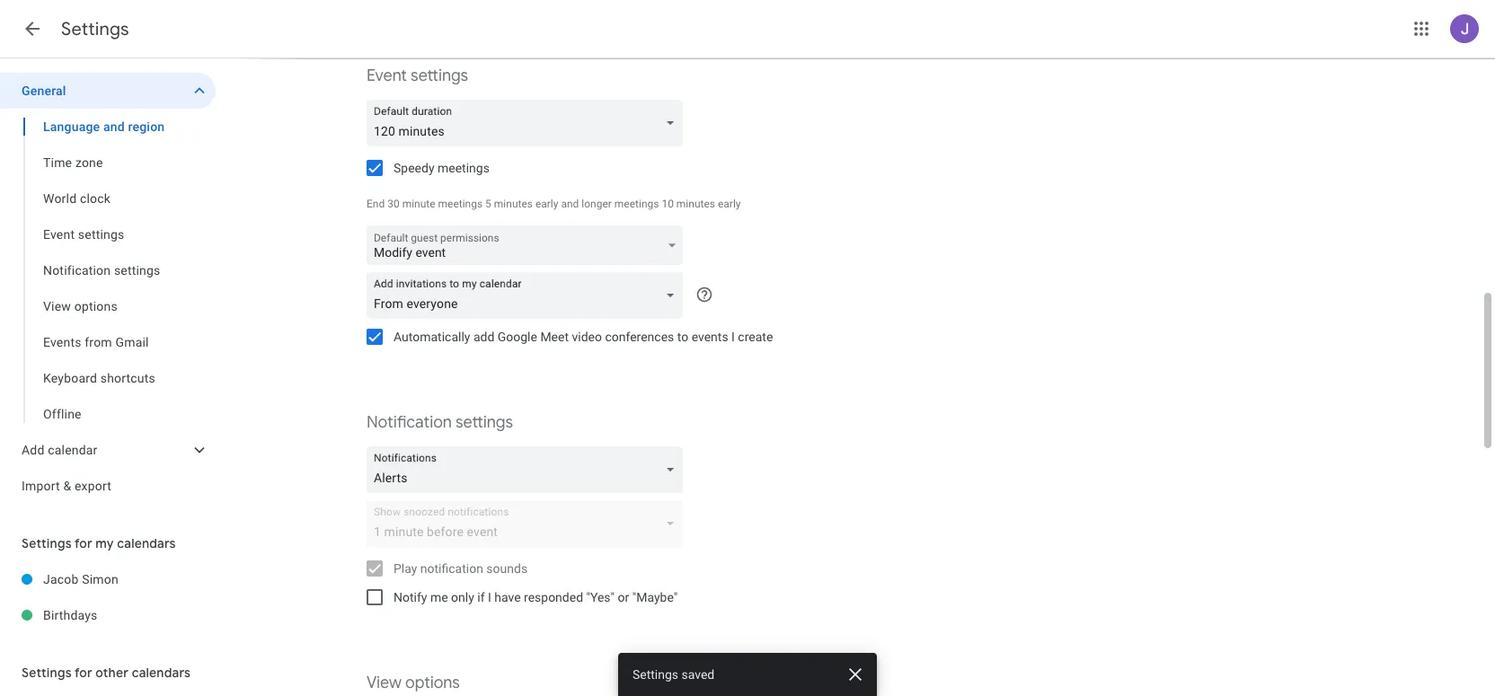 Task type: describe. For each thing, give the bounding box(es) containing it.
automatically
[[394, 330, 470, 344]]

1 horizontal spatial options
[[405, 673, 460, 694]]

event
[[416, 245, 446, 260]]

2 early from the left
[[718, 198, 741, 210]]

gmail
[[115, 335, 149, 350]]

events
[[692, 330, 728, 344]]

time
[[43, 155, 72, 170]]

calendar
[[48, 443, 98, 457]]

5
[[485, 198, 491, 210]]

view inside group
[[43, 299, 71, 314]]

view options inside group
[[43, 299, 118, 314]]

or
[[618, 590, 629, 605]]

modify event button
[[367, 226, 683, 270]]

other
[[95, 665, 129, 681]]

event settings inside group
[[43, 227, 124, 242]]

add calendar
[[22, 443, 98, 457]]

jacob simon tree item
[[0, 562, 216, 598]]

keyboard shortcuts
[[43, 371, 155, 385]]

modify
[[374, 245, 412, 260]]

notification inside group
[[43, 263, 111, 278]]

export
[[75, 479, 111, 493]]

automatically add google meet video conferences to events i create
[[394, 330, 773, 344]]

conferences
[[605, 330, 674, 344]]

1 horizontal spatial notification
[[367, 412, 452, 433]]

permissions
[[440, 232, 499, 244]]

longer
[[582, 198, 612, 210]]

settings for settings for my calendars
[[22, 536, 72, 552]]

events from gmail
[[43, 335, 149, 350]]

import & export
[[22, 479, 111, 493]]

1 vertical spatial and
[[561, 198, 579, 210]]

notify me only if i have responded "yes" or "maybe"
[[394, 590, 678, 605]]

my
[[95, 536, 114, 552]]

1 minutes from the left
[[494, 198, 533, 210]]

zone
[[75, 155, 103, 170]]

"yes"
[[586, 590, 615, 605]]

saved
[[682, 668, 715, 682]]

end
[[367, 198, 385, 210]]

1 horizontal spatial view
[[367, 673, 402, 694]]

me
[[430, 590, 448, 605]]

and inside group
[[103, 120, 125, 134]]

region
[[128, 120, 165, 134]]

responded
[[524, 590, 583, 605]]

1 horizontal spatial i
[[731, 330, 735, 344]]

shortcuts
[[100, 371, 155, 385]]

event inside group
[[43, 227, 75, 242]]

clock
[[80, 191, 111, 206]]

only
[[451, 590, 474, 605]]

to
[[677, 330, 688, 344]]

events
[[43, 335, 81, 350]]

play
[[394, 562, 417, 576]]

settings for settings for other calendars
[[22, 665, 72, 681]]

meetings up 5
[[438, 161, 490, 175]]

notification
[[420, 562, 483, 576]]

world clock
[[43, 191, 111, 206]]

time zone
[[43, 155, 103, 170]]

speedy meetings
[[394, 161, 490, 175]]

settings for settings
[[61, 18, 129, 40]]

options inside group
[[74, 299, 118, 314]]

have
[[494, 590, 521, 605]]

jacob
[[43, 572, 79, 587]]

settings saved
[[633, 668, 715, 682]]

notify
[[394, 590, 427, 605]]

speedy
[[394, 161, 434, 175]]

0 vertical spatial event
[[367, 66, 407, 86]]



Task type: locate. For each thing, give the bounding box(es) containing it.
0 vertical spatial and
[[103, 120, 125, 134]]

0 vertical spatial notification settings
[[43, 263, 160, 278]]

0 horizontal spatial view options
[[43, 299, 118, 314]]

jacob simon
[[43, 572, 118, 587]]

options up events from gmail
[[74, 299, 118, 314]]

1 horizontal spatial early
[[718, 198, 741, 210]]

notification
[[43, 263, 111, 278], [367, 412, 452, 433]]

meetings
[[438, 161, 490, 175], [438, 198, 483, 210], [614, 198, 659, 210]]

group containing language and region
[[0, 109, 216, 432]]

1 vertical spatial notification settings
[[367, 412, 513, 433]]

0 vertical spatial view
[[43, 299, 71, 314]]

settings for my calendars
[[22, 536, 176, 552]]

0 horizontal spatial notification settings
[[43, 263, 160, 278]]

settings for settings saved
[[633, 668, 678, 682]]

30
[[387, 198, 400, 210]]

event
[[367, 66, 407, 86], [43, 227, 75, 242]]

1 vertical spatial event
[[43, 227, 75, 242]]

general
[[22, 84, 66, 98]]

1 for from the top
[[75, 536, 92, 552]]

for for my
[[75, 536, 92, 552]]

end 30 minute meetings 5 minutes early and longer meetings 10 minutes early
[[367, 198, 741, 210]]

0 horizontal spatial view
[[43, 299, 71, 314]]

notification down world clock
[[43, 263, 111, 278]]

settings for other calendars
[[22, 665, 191, 681]]

1 vertical spatial for
[[75, 665, 92, 681]]

minutes right "10"
[[676, 198, 715, 210]]

0 vertical spatial for
[[75, 536, 92, 552]]

minutes
[[494, 198, 533, 210], [676, 198, 715, 210]]

birthdays link
[[43, 598, 216, 633]]

2 for from the top
[[75, 665, 92, 681]]

i
[[731, 330, 735, 344], [488, 590, 491, 605]]

options
[[74, 299, 118, 314], [405, 673, 460, 694]]

early right "10"
[[718, 198, 741, 210]]

0 horizontal spatial early
[[535, 198, 558, 210]]

1 vertical spatial view options
[[367, 673, 460, 694]]

general tree item
[[0, 73, 216, 109]]

simon
[[82, 572, 118, 587]]

notification settings up from
[[43, 263, 160, 278]]

from
[[85, 335, 112, 350]]

1 vertical spatial options
[[405, 673, 460, 694]]

1 vertical spatial i
[[488, 590, 491, 605]]

notification down automatically
[[367, 412, 452, 433]]

world
[[43, 191, 77, 206]]

0 vertical spatial calendars
[[117, 536, 176, 552]]

tree
[[0, 73, 216, 504]]

0 vertical spatial options
[[74, 299, 118, 314]]

i left create
[[731, 330, 735, 344]]

and
[[103, 120, 125, 134], [561, 198, 579, 210]]

1 vertical spatial calendars
[[132, 665, 191, 681]]

and left region
[[103, 120, 125, 134]]

notification settings inside group
[[43, 263, 160, 278]]

1 vertical spatial view
[[367, 673, 402, 694]]

view down notify
[[367, 673, 402, 694]]

settings
[[61, 18, 129, 40], [22, 536, 72, 552], [22, 665, 72, 681], [633, 668, 678, 682]]

calendars for settings for other calendars
[[132, 665, 191, 681]]

settings heading
[[61, 18, 129, 40]]

options down me
[[405, 673, 460, 694]]

and left longer
[[561, 198, 579, 210]]

"maybe"
[[632, 590, 678, 605]]

calendars right other
[[132, 665, 191, 681]]

0 horizontal spatial options
[[74, 299, 118, 314]]

play notification sounds
[[394, 562, 528, 576]]

0 horizontal spatial minutes
[[494, 198, 533, 210]]

guest
[[411, 232, 438, 244]]

minutes right 5
[[494, 198, 533, 210]]

sounds
[[486, 562, 528, 576]]

group
[[0, 109, 216, 432]]

early
[[535, 198, 558, 210], [718, 198, 741, 210]]

meet
[[540, 330, 569, 344]]

calendars for settings for my calendars
[[117, 536, 176, 552]]

event settings
[[367, 66, 468, 86], [43, 227, 124, 242]]

0 vertical spatial view options
[[43, 299, 118, 314]]

for left my
[[75, 536, 92, 552]]

view options down notify
[[367, 673, 460, 694]]

settings up jacob on the left bottom of the page
[[22, 536, 72, 552]]

0 horizontal spatial i
[[488, 590, 491, 605]]

1 horizontal spatial minutes
[[676, 198, 715, 210]]

default
[[374, 232, 408, 244]]

view up 'events'
[[43, 299, 71, 314]]

1 horizontal spatial and
[[561, 198, 579, 210]]

None field
[[367, 100, 690, 146], [367, 272, 690, 319], [367, 447, 690, 493], [367, 100, 690, 146], [367, 272, 690, 319], [367, 447, 690, 493]]

0 vertical spatial notification
[[43, 263, 111, 278]]

create
[[738, 330, 773, 344]]

add
[[473, 330, 494, 344]]

0 horizontal spatial event
[[43, 227, 75, 242]]

for
[[75, 536, 92, 552], [75, 665, 92, 681]]

1 horizontal spatial notification settings
[[367, 412, 513, 433]]

early up modify event popup button
[[535, 198, 558, 210]]

1 horizontal spatial event settings
[[367, 66, 468, 86]]

language and region
[[43, 120, 165, 134]]

settings
[[411, 66, 468, 86], [78, 227, 124, 242], [114, 263, 160, 278], [456, 412, 513, 433]]

notification settings down automatically
[[367, 412, 513, 433]]

offline
[[43, 407, 81, 421]]

meetings left "10"
[[614, 198, 659, 210]]

minute
[[402, 198, 435, 210]]

&
[[63, 479, 71, 493]]

1 vertical spatial event settings
[[43, 227, 124, 242]]

tree containing general
[[0, 73, 216, 504]]

1 horizontal spatial event
[[367, 66, 407, 86]]

0 vertical spatial event settings
[[367, 66, 468, 86]]

for left other
[[75, 665, 92, 681]]

import
[[22, 479, 60, 493]]

for for other
[[75, 665, 92, 681]]

if
[[477, 590, 485, 605]]

calendars
[[117, 536, 176, 552], [132, 665, 191, 681]]

view options
[[43, 299, 118, 314], [367, 673, 460, 694]]

0 horizontal spatial and
[[103, 120, 125, 134]]

go back image
[[22, 18, 43, 40]]

1 early from the left
[[535, 198, 558, 210]]

0 vertical spatial i
[[731, 330, 735, 344]]

video
[[572, 330, 602, 344]]

10
[[662, 198, 674, 210]]

settings down birthdays
[[22, 665, 72, 681]]

meetings left 5
[[438, 198, 483, 210]]

view
[[43, 299, 71, 314], [367, 673, 402, 694]]

0 horizontal spatial event settings
[[43, 227, 124, 242]]

notification settings
[[43, 263, 160, 278], [367, 412, 513, 433]]

1 vertical spatial notification
[[367, 412, 452, 433]]

calendars right my
[[117, 536, 176, 552]]

add
[[22, 443, 45, 457]]

default guest permissions modify event
[[374, 232, 499, 260]]

0 horizontal spatial notification
[[43, 263, 111, 278]]

birthdays tree item
[[0, 598, 216, 633]]

settings right go back image
[[61, 18, 129, 40]]

settings for my calendars tree
[[0, 562, 216, 633]]

i right if
[[488, 590, 491, 605]]

language
[[43, 120, 100, 134]]

1 horizontal spatial view options
[[367, 673, 460, 694]]

view options up events from gmail
[[43, 299, 118, 314]]

keyboard
[[43, 371, 97, 385]]

2 minutes from the left
[[676, 198, 715, 210]]

google
[[498, 330, 537, 344]]

settings left saved
[[633, 668, 678, 682]]

birthdays
[[43, 608, 98, 623]]



Task type: vqa. For each thing, say whether or not it's contained in the screenshot.
Sun
no



